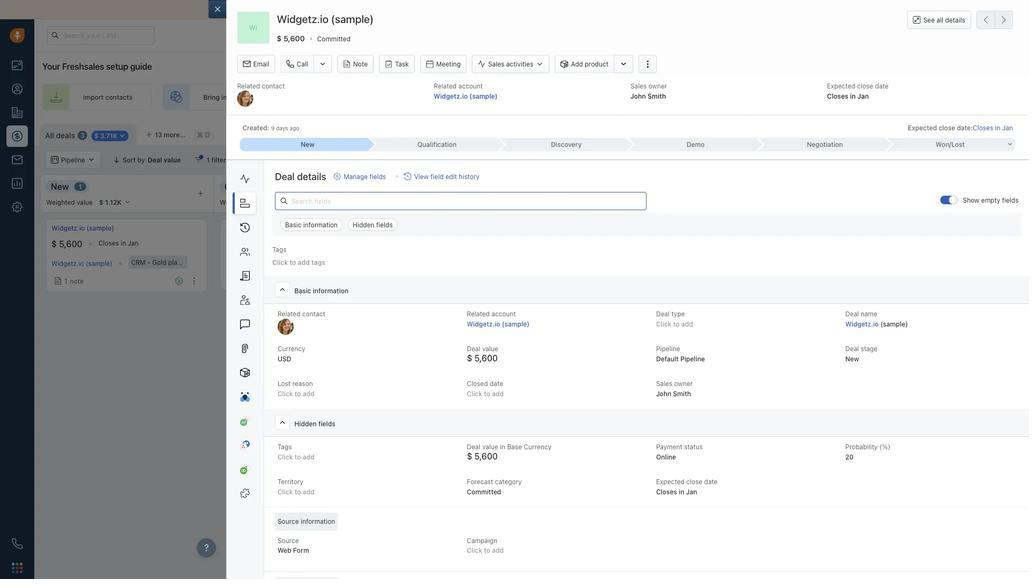 Task type: describe. For each thing, give the bounding box(es) containing it.
1 filter applied
[[207, 156, 251, 164]]

monthly
[[183, 258, 207, 266]]

no products
[[301, 258, 338, 266]]

territory click to add
[[277, 478, 314, 496]]

history
[[459, 173, 479, 180]]

note
[[353, 60, 368, 68]]

0 vertical spatial date
[[875, 82, 889, 90]]

gold
[[152, 258, 166, 266]]

0 vertical spatial john
[[631, 92, 646, 100]]

add inside widgetz.io (sample) dialog
[[571, 60, 583, 68]]

add inside 'tags click to add tags'
[[298, 259, 310, 266]]

wi
[[249, 24, 257, 31]]

improve
[[330, 5, 359, 14]]

jan up crm
[[128, 239, 139, 247]]

$ inside deal value in base currency $ 5,600
[[467, 451, 472, 461]]

0 horizontal spatial and
[[408, 5, 421, 14]]

related contact for sales owner john smith
[[237, 82, 285, 90]]

0 vertical spatial expected close date closes in jan
[[827, 82, 889, 100]]

0 vertical spatial basic
[[285, 221, 301, 228]]

add product
[[571, 60, 609, 68]]

empty
[[981, 197, 1000, 204]]

sales activities
[[488, 60, 534, 68]]

1 vertical spatial basic
[[294, 287, 311, 295]]

your
[[42, 61, 60, 72]]

0 horizontal spatial your
[[274, 5, 290, 14]]

connect
[[242, 5, 272, 14]]

0 vertical spatial information
[[303, 221, 338, 228]]

source information
[[277, 518, 335, 525]]

deal for deal name widgetz.io (sample)
[[845, 310, 859, 318]]

of
[[491, 5, 499, 14]]

5,600 inside deal value in base currency $ 5,600
[[474, 451, 498, 461]]

1 note for $ 5,600
[[64, 277, 84, 285]]

1 vertical spatial demo
[[563, 181, 587, 191]]

0 horizontal spatial committed
[[317, 35, 351, 43]]

1 vertical spatial pipeline
[[680, 355, 705, 363]]

forecasting
[[923, 156, 960, 163]]

bring in website leads
[[203, 93, 271, 101]]

0 horizontal spatial expected
[[656, 478, 684, 486]]

5,600 left closes in jan
[[59, 239, 82, 249]]

0 horizontal spatial hidden
[[294, 420, 316, 428]]

add inside deal type click to add
[[681, 320, 693, 328]]

currency usd
[[277, 345, 305, 363]]

2 acme inc (sample) link from the top
[[226, 258, 282, 266]]

email
[[253, 60, 269, 68]]

all deals 3
[[45, 131, 85, 140]]

0 vertical spatial smith
[[648, 92, 666, 100]]

contact for deal
[[302, 310, 325, 318]]

related up the website
[[237, 82, 260, 90]]

deal for deal stage new
[[845, 345, 859, 353]]

1 vertical spatial sales owner john smith
[[656, 380, 693, 397]]

1 sales from the left
[[644, 93, 661, 101]]

created:
[[243, 124, 269, 132]]

$ inside deal value $ 5,600
[[467, 353, 472, 363]]

no
[[301, 258, 309, 266]]

1 horizontal spatial smith
[[673, 390, 691, 397]]

2 vertical spatial sales
[[656, 380, 672, 387]]

$ 3,200
[[730, 239, 761, 249]]

date inside the "closed date click to add"
[[490, 380, 503, 387]]

jan up search field
[[1003, 124, 1013, 132]]

to inside 'tags click to add tags'
[[289, 259, 296, 266]]

conversations.
[[521, 5, 573, 14]]

set up your sales pipeline
[[763, 93, 843, 101]]

all
[[937, 16, 944, 24]]

contact for sales
[[262, 82, 285, 90]]

source for information
[[277, 518, 299, 525]]

deal stage new
[[845, 345, 878, 363]]

note for $ 5,600
[[70, 277, 84, 285]]

demo link
[[628, 138, 757, 151]]

deal value $ 5,600
[[467, 345, 498, 363]]

all for deals
[[45, 131, 54, 140]]

1 acme inc (sample) from the top
[[226, 224, 283, 232]]

view field edit history link
[[404, 172, 479, 181]]

0 vertical spatial hidden fields
[[353, 221, 393, 228]]

deals for all
[[56, 131, 75, 140]]

website
[[229, 93, 253, 101]]

account for deal type click to add
[[491, 310, 516, 318]]

qualification link
[[369, 138, 499, 151]]

won
[[936, 141, 950, 148]]

click inside territory click to add
[[277, 488, 293, 496]]

up
[[775, 93, 783, 101]]

1 vertical spatial new
[[51, 181, 69, 191]]

1 horizontal spatial lost
[[952, 141, 965, 148]]

email button
[[237, 55, 275, 73]]

1 vertical spatial information
[[313, 287, 348, 295]]

import deals group
[[895, 124, 972, 142]]

status
[[684, 443, 703, 451]]

add inside the "closed date click to add"
[[492, 390, 504, 397]]

nov
[[294, 239, 305, 247]]

manage fields
[[343, 173, 386, 180]]

2 vertical spatial date
[[704, 478, 718, 486]]

connect your mailbox link
[[242, 5, 321, 14]]

2 horizontal spatial expected
[[908, 124, 937, 132]]

related account widgetz.io (sample) for sales owner
[[434, 82, 498, 100]]

to inside tags click to add
[[295, 453, 301, 461]]

click inside tags click to add
[[277, 453, 293, 461]]

discovery link
[[499, 138, 628, 151]]

widgetz.io link
[[845, 320, 879, 328]]

Search fields text field
[[275, 192, 647, 210]]

closes in jan link
[[973, 123, 1013, 132]]

1 horizontal spatial expected
[[827, 82, 856, 90]]

settings button
[[842, 124, 889, 142]]

deal type click to add
[[656, 310, 693, 328]]

1 vertical spatial discovery
[[398, 181, 438, 191]]

to inside the "closed date click to add"
[[484, 390, 490, 397]]

related contact for deal type click to add
[[277, 310, 325, 318]]

deal details
[[275, 171, 326, 182]]

1 vertical spatial and
[[910, 156, 921, 163]]

connect your mailbox to improve deliverability and enable 2-way sync of email conversations.
[[242, 5, 573, 14]]

probability
[[845, 443, 878, 451]]

closes in jan
[[98, 239, 139, 247]]

settings
[[858, 129, 884, 137]]

forecast category committed
[[467, 478, 522, 496]]

2 horizontal spatial close
[[939, 124, 955, 132]]

usd
[[277, 355, 291, 363]]

13 more...
[[155, 131, 186, 138]]

widgetz.io (sample) link down closes in jan
[[51, 259, 112, 267]]

1 note for $ 100
[[239, 275, 258, 283]]

1 acme from the top
[[226, 224, 243, 232]]

way
[[457, 5, 471, 14]]

inc inside acme inc (sample) link
[[245, 224, 254, 232]]

enable
[[423, 5, 447, 14]]

manage fields link
[[333, 172, 386, 181]]

ago
[[290, 125, 299, 131]]

related account widgetz.io (sample) for deal type
[[467, 310, 529, 328]]

applied
[[228, 156, 251, 164]]

container_wx8msf4aqz5i3rn1 image inside quotas and forecasting link
[[876, 156, 883, 164]]

container_wx8msf4aqz5i3rn1 image inside the settings popup button
[[848, 129, 855, 137]]

0 for discovery
[[448, 183, 452, 190]]

2 acme inc (sample) from the top
[[226, 258, 282, 266]]

2-
[[449, 5, 457, 14]]

20
[[845, 453, 854, 461]]

import contacts link
[[42, 84, 152, 110]]

filter
[[212, 156, 226, 164]]

9
[[271, 125, 275, 131]]

source for web
[[277, 537, 299, 544]]

0 horizontal spatial $ 5,600
[[51, 239, 82, 249]]

widgetz.io (sample) dialog
[[208, 0, 1029, 579]]

route leads to your team link
[[433, 84, 571, 110]]

1 horizontal spatial days
[[812, 239, 826, 247]]

web
[[277, 547, 291, 554]]

container_wx8msf4aqz5i3rn1 image inside 1 filter applied button
[[195, 156, 202, 164]]

0 vertical spatial hidden
[[353, 221, 374, 228]]

jan down the payment status online
[[686, 488, 697, 496]]

0 horizontal spatial details
[[297, 171, 326, 182]]

1 vertical spatial basic information
[[294, 287, 348, 295]]

negotiation
[[807, 141, 843, 148]]

add inside 'lost reason click to add'
[[303, 390, 314, 397]]

to left team
[[512, 93, 518, 101]]

0 vertical spatial basic information
[[285, 221, 338, 228]]

Search field
[[971, 151, 1025, 169]]

0 for demo
[[597, 183, 601, 190]]

crm - gold plan monthly (sample)
[[131, 258, 236, 266]]

lost inside 'lost reason click to add'
[[277, 380, 290, 387]]

campaign click to add
[[467, 537, 504, 554]]

to inside 'lost reason click to add'
[[295, 390, 301, 397]]

all deals link
[[45, 130, 75, 141]]

5,600 inside deal value $ 5,600
[[474, 353, 498, 363]]

create
[[622, 93, 643, 101]]

1 vertical spatial qualification
[[225, 181, 276, 191]]

all deal owners
[[276, 156, 324, 164]]

all for deal
[[276, 156, 284, 164]]

1 horizontal spatial new
[[301, 141, 315, 148]]

import for import contacts
[[83, 93, 104, 101]]

reason
[[292, 380, 313, 387]]

freshworks switcher image
[[12, 563, 23, 573]]

widgetz.io (sample) link down "meeting"
[[434, 92, 498, 100]]

task
[[395, 60, 409, 68]]

1 horizontal spatial tags
[[311, 259, 325, 266]]

⌘
[[197, 131, 203, 138]]

1 filter applied button
[[188, 151, 258, 169]]

1 inside button
[[207, 156, 210, 164]]

widgetz.io inside deal name widgetz.io (sample)
[[845, 320, 879, 328]]

import deals
[[909, 129, 948, 137]]

(sample) inside deal name widgetz.io (sample)
[[880, 320, 908, 328]]

stage
[[861, 345, 878, 353]]

2 vertical spatial information
[[300, 518, 335, 525]]

committed inside forecast category committed
[[467, 488, 501, 496]]

/
[[950, 141, 952, 148]]

⌘ o
[[197, 131, 210, 138]]

1 horizontal spatial owner
[[674, 380, 693, 387]]



Task type: vqa. For each thing, say whether or not it's contained in the screenshot.


Task type: locate. For each thing, give the bounding box(es) containing it.
expected up the won
[[908, 124, 937, 132]]

2 value from the top
[[482, 443, 498, 451]]

1 vertical spatial john
[[656, 390, 671, 397]]

discovery down view
[[398, 181, 438, 191]]

0 vertical spatial lost
[[952, 141, 965, 148]]

owner down default
[[674, 380, 693, 387]]

john left sequence
[[631, 92, 646, 100]]

your right up
[[785, 93, 799, 101]]

deal for deal value in base currency $ 5,600
[[467, 443, 480, 451]]

to down "type"
[[673, 320, 679, 328]]

sales right create on the top right of page
[[644, 93, 661, 101]]

account up route
[[459, 82, 483, 90]]

container_wx8msf4aqz5i3rn1 image left the filter
[[195, 156, 202, 164]]

close image
[[1013, 7, 1019, 12]]

add inside campaign click to add
[[492, 547, 504, 554]]

sales left activities
[[488, 60, 505, 68]]

1 container_wx8msf4aqz5i3rn1 image from the left
[[195, 156, 202, 164]]

product
[[585, 60, 609, 68]]

see all details
[[924, 16, 966, 24]]

1 vertical spatial details
[[297, 171, 326, 182]]

acme up $ 100
[[226, 224, 243, 232]]

lost
[[952, 141, 965, 148], [277, 380, 290, 387]]

1 vertical spatial days
[[812, 239, 826, 247]]

deal for deal type click to add
[[656, 310, 670, 318]]

deal for deal details
[[275, 171, 294, 182]]

basic up nov
[[285, 221, 301, 228]]

add inside tags click to add
[[303, 453, 314, 461]]

details inside button
[[945, 16, 966, 24]]

add down nov
[[298, 259, 310, 266]]

1 vertical spatial value
[[482, 443, 498, 451]]

deal inside deal stage new
[[845, 345, 859, 353]]

basic information down 'no products'
[[294, 287, 348, 295]]

deal inside deal value $ 5,600
[[467, 345, 480, 353]]

2 vertical spatial close
[[686, 478, 702, 486]]

import up quotas and forecasting
[[909, 129, 930, 137]]

1 vertical spatial contact
[[302, 310, 325, 318]]

1 vertical spatial widgetz.io (sample)
[[51, 224, 114, 232]]

1 horizontal spatial contact
[[302, 310, 325, 318]]

owner
[[649, 82, 667, 90], [674, 380, 693, 387]]

expected close date closes in jan up the settings popup button
[[827, 82, 889, 100]]

add inside territory click to add
[[303, 488, 314, 496]]

1 horizontal spatial deals
[[931, 129, 948, 137]]

acme inc (sample) link down "100"
[[226, 258, 282, 266]]

0 vertical spatial sales
[[488, 60, 505, 68]]

deals for import
[[931, 129, 948, 137]]

your inside set up your sales pipeline link
[[785, 93, 799, 101]]

your freshsales setup guide
[[42, 61, 152, 72]]

widgetz.io (sample) inside dialog
[[277, 13, 374, 25]]

lost left reason
[[277, 380, 290, 387]]

0
[[448, 183, 452, 190], [597, 183, 601, 190]]

import contacts
[[83, 93, 132, 101]]

all deal owners button
[[258, 151, 331, 169]]

crm
[[131, 258, 146, 266]]

source up source web form
[[277, 518, 299, 525]]

deals up the won
[[931, 129, 948, 137]]

import left contacts
[[83, 93, 104, 101]]

hidden up tags click to add
[[294, 420, 316, 428]]

form
[[293, 547, 309, 554]]

0 vertical spatial acme
[[226, 224, 243, 232]]

sales up create on the top right of page
[[631, 82, 647, 90]]

container_wx8msf4aqz5i3rn1 image left the quotas
[[876, 156, 883, 164]]

1 horizontal spatial currency
[[524, 443, 551, 451]]

1 horizontal spatial container_wx8msf4aqz5i3rn1 image
[[876, 156, 883, 164]]

0 horizontal spatial date
[[490, 380, 503, 387]]

deal left the stage
[[845, 345, 859, 353]]

information up form
[[300, 518, 335, 525]]

$
[[277, 34, 282, 43], [51, 239, 57, 249], [226, 239, 231, 249], [730, 239, 736, 249], [467, 353, 472, 363], [467, 451, 472, 461]]

3
[[80, 132, 85, 139]]

0 horizontal spatial leads
[[255, 93, 271, 101]]

demo inside widgetz.io (sample) dialog
[[687, 141, 705, 148]]

0 horizontal spatial demo
[[563, 181, 587, 191]]

2 source from the top
[[277, 537, 299, 544]]

to inside campaign click to add
[[484, 547, 490, 554]]

days inside created: 9 days ago
[[276, 125, 288, 131]]

1 horizontal spatial details
[[945, 16, 966, 24]]

1 vertical spatial related account widgetz.io (sample)
[[467, 310, 529, 328]]

products
[[311, 258, 338, 266]]

to down reason
[[295, 390, 301, 397]]

demo down discovery link
[[563, 181, 587, 191]]

close up "won / lost"
[[939, 124, 955, 132]]

tags
[[277, 443, 292, 451]]

0 vertical spatial close
[[857, 82, 874, 90]]

leads right route
[[494, 93, 510, 101]]

1 inc from the top
[[245, 224, 254, 232]]

0 vertical spatial days
[[276, 125, 288, 131]]

discovery inside widgetz.io (sample) dialog
[[551, 141, 582, 148]]

widgetz.io (sample) down closes in jan
[[51, 259, 112, 267]]

add deal inside button
[[991, 129, 1019, 137]]

(sample)
[[331, 13, 374, 25], [470, 92, 498, 100], [87, 224, 114, 232], [256, 224, 283, 232], [255, 258, 282, 266], [209, 258, 236, 266], [86, 259, 112, 267], [502, 320, 529, 328], [880, 320, 908, 328]]

sync
[[473, 5, 489, 14]]

widgetz.io (sample)
[[277, 13, 374, 25], [51, 224, 114, 232], [51, 259, 112, 267]]

expected up pipeline in the right top of the page
[[827, 82, 856, 90]]

category
[[495, 478, 522, 486]]

to inside deal type click to add
[[673, 320, 679, 328]]

expected close date closes in jan down the payment status online
[[656, 478, 718, 496]]

acme
[[226, 224, 243, 232], [226, 258, 243, 266]]

acme inc (sample) link
[[226, 224, 283, 233], [226, 258, 282, 266]]

hidden
[[353, 221, 374, 228], [294, 420, 316, 428]]

meeting
[[436, 60, 461, 68]]

0 horizontal spatial import
[[83, 93, 104, 101]]

deal inside deal value in base currency $ 5,600
[[467, 443, 480, 451]]

discovery
[[551, 141, 582, 148], [398, 181, 438, 191]]

100
[[233, 239, 248, 249]]

to down campaign
[[484, 547, 490, 554]]

2 horizontal spatial new
[[845, 355, 859, 363]]

1 horizontal spatial $ 5,600
[[277, 34, 305, 43]]

1 horizontal spatial date
[[704, 478, 718, 486]]

0 vertical spatial pipeline
[[656, 345, 680, 353]]

pipeline up default
[[656, 345, 680, 353]]

demo down sequence
[[687, 141, 705, 148]]

deal
[[1005, 129, 1019, 137], [286, 156, 299, 164], [475, 231, 488, 239], [641, 231, 654, 239], [981, 231, 994, 239]]

0 horizontal spatial owner
[[649, 82, 667, 90]]

source inside source web form
[[277, 537, 299, 544]]

1 acme inc (sample) link from the top
[[226, 224, 283, 233]]

related account widgetz.io (sample) down "meeting"
[[434, 82, 498, 100]]

1 horizontal spatial demo
[[687, 141, 705, 148]]

click down campaign
[[467, 547, 482, 554]]

click inside 'tags click to add tags'
[[272, 259, 288, 266]]

hidden fields down 'manage fields' on the top
[[353, 221, 393, 228]]

payment status online
[[656, 443, 703, 461]]

acme inc (sample) up "100"
[[226, 224, 283, 232]]

call button
[[281, 55, 314, 73]]

$ 100
[[226, 239, 248, 249]]

note for $ 100
[[244, 275, 258, 283]]

all inside button
[[276, 156, 284, 164]]

set
[[763, 93, 774, 101]]

0 horizontal spatial contact
[[262, 82, 285, 90]]

sales owner john smith
[[631, 82, 667, 100], [656, 380, 693, 397]]

1 vertical spatial account
[[491, 310, 516, 318]]

1 value from the top
[[482, 345, 498, 353]]

add
[[298, 259, 310, 266], [681, 320, 693, 328], [303, 390, 314, 397], [492, 390, 504, 397], [303, 453, 314, 461], [303, 488, 314, 496], [492, 547, 504, 554]]

freshsales
[[62, 61, 104, 72]]

0 horizontal spatial note
[[70, 277, 84, 285]]

basic information
[[285, 221, 338, 228], [294, 287, 348, 295]]

team
[[536, 93, 551, 101]]

$ 5,600 left closes in jan
[[51, 239, 82, 249]]

$ 5,600 up the call "button"
[[277, 34, 305, 43]]

in
[[850, 92, 856, 100], [221, 93, 227, 101], [995, 124, 1001, 132], [121, 239, 126, 247], [286, 239, 292, 247], [799, 239, 805, 247], [500, 443, 505, 451], [679, 488, 684, 496]]

1 horizontal spatial sales
[[631, 82, 647, 90]]

hidden fields up tags click to add
[[294, 420, 335, 428]]

0 vertical spatial sales owner john smith
[[631, 82, 667, 100]]

0 vertical spatial qualification
[[418, 141, 457, 148]]

related up deal value $ 5,600
[[467, 310, 490, 318]]

2 leads from the left
[[494, 93, 510, 101]]

2 0 from the left
[[597, 183, 601, 190]]

acme down $ 100
[[226, 258, 243, 266]]

2 horizontal spatial date
[[875, 82, 889, 90]]

field
[[430, 173, 444, 180]]

contacts
[[105, 93, 132, 101]]

click down territory
[[277, 488, 293, 496]]

closes in 7 days
[[777, 239, 826, 247]]

inc up "100"
[[245, 224, 254, 232]]

1 vertical spatial acme inc (sample)
[[226, 258, 282, 266]]

edit
[[445, 173, 457, 180]]

call
[[297, 60, 308, 68]]

in inside deal value in base currency $ 5,600
[[500, 443, 505, 451]]

import for import deals
[[909, 129, 930, 137]]

setup
[[106, 61, 128, 72]]

expected down online
[[656, 478, 684, 486]]

sales down default
[[656, 380, 672, 387]]

deal for deal value $ 5,600
[[467, 345, 480, 353]]

close down the payment status online
[[686, 478, 702, 486]]

1 horizontal spatial your
[[520, 93, 534, 101]]

all left 3
[[45, 131, 54, 140]]

add deal button
[[977, 124, 1024, 142]]

manage
[[343, 173, 368, 180]]

-
[[147, 258, 150, 266]]

basic information up nov
[[285, 221, 338, 228]]

1 horizontal spatial 0
[[597, 183, 601, 190]]

your left team
[[520, 93, 534, 101]]

your inside route leads to your team link
[[520, 93, 534, 101]]

1 vertical spatial hidden fields
[[294, 420, 335, 428]]

0 vertical spatial and
[[408, 5, 421, 14]]

activities
[[506, 60, 534, 68]]

campaign
[[467, 537, 497, 544]]

value inside deal value $ 5,600
[[482, 345, 498, 353]]

to inside territory click to add
[[295, 488, 301, 496]]

lost right the won
[[952, 141, 965, 148]]

email image
[[923, 31, 931, 40]]

quotas and forecasting link
[[876, 151, 970, 169]]

qualification up field
[[418, 141, 457, 148]]

add deal
[[991, 129, 1019, 137], [461, 231, 488, 239], [627, 231, 654, 239], [967, 231, 994, 239]]

see all details button
[[908, 11, 971, 29]]

owner up create sales sequence
[[649, 82, 667, 90]]

add down "type"
[[681, 320, 693, 328]]

hidden fields
[[353, 221, 393, 228], [294, 420, 335, 428]]

all up deal details
[[276, 156, 284, 164]]

related contact up currency usd
[[277, 310, 325, 318]]

0 vertical spatial acme inc (sample)
[[226, 224, 283, 232]]

your left mailbox
[[274, 5, 290, 14]]

5,600
[[284, 34, 305, 43], [59, 239, 82, 249], [474, 353, 498, 363], [474, 451, 498, 461]]

expected close date: closes in jan
[[908, 124, 1013, 132]]

1 vertical spatial import
[[909, 129, 930, 137]]

discovery down team
[[551, 141, 582, 148]]

1 vertical spatial owner
[[674, 380, 693, 387]]

deals inside button
[[931, 129, 948, 137]]

note
[[244, 275, 258, 283], [70, 277, 84, 285]]

basic down no
[[294, 287, 311, 295]]

0 horizontal spatial sales
[[488, 60, 505, 68]]

online
[[656, 453, 676, 461]]

0 horizontal spatial currency
[[277, 345, 305, 353]]

related up currency usd
[[277, 310, 300, 318]]

2 acme from the top
[[226, 258, 243, 266]]

0 horizontal spatial smith
[[648, 92, 666, 100]]

lost reason click to add
[[277, 380, 314, 397]]

value inside deal value in base currency $ 5,600
[[482, 443, 498, 451]]

1 vertical spatial hidden
[[294, 420, 316, 428]]

to right mailbox
[[321, 5, 328, 14]]

click inside the "closed date click to add"
[[467, 390, 482, 397]]

information up nov
[[303, 221, 338, 228]]

5,600 up closed
[[474, 353, 498, 363]]

widgetz.io (sample) up call
[[277, 13, 374, 25]]

new
[[301, 141, 315, 148], [51, 181, 69, 191], [845, 355, 859, 363]]

container_wx8msf4aqz5i3rn1 image inside all deal owners button
[[265, 156, 272, 164]]

account for sales owner john smith
[[459, 82, 483, 90]]

value for 5,600
[[482, 345, 498, 353]]

2 sales from the left
[[800, 93, 816, 101]]

1 leads from the left
[[255, 93, 271, 101]]

13
[[155, 131, 162, 138]]

deal
[[275, 171, 294, 182], [656, 310, 670, 318], [845, 310, 859, 318], [467, 345, 480, 353], [845, 345, 859, 353], [467, 443, 480, 451]]

deal up the forecast
[[467, 443, 480, 451]]

days right the 9
[[276, 125, 288, 131]]

click inside 'lost reason click to add'
[[277, 390, 293, 397]]

0 horizontal spatial expected close date closes in jan
[[656, 478, 718, 496]]

1 vertical spatial committed
[[467, 488, 501, 496]]

acme inc (sample) down "100"
[[226, 258, 282, 266]]

deal inside deal name widgetz.io (sample)
[[845, 310, 859, 318]]

inc down "100"
[[245, 258, 254, 266]]

1 0 from the left
[[448, 183, 452, 190]]

0 horizontal spatial qualification
[[225, 181, 276, 191]]

click down "type"
[[656, 320, 671, 328]]

date
[[875, 82, 889, 90], [490, 380, 503, 387], [704, 478, 718, 486]]

0 horizontal spatial 0
[[448, 183, 452, 190]]

2 vertical spatial widgetz.io (sample)
[[51, 259, 112, 267]]

1 vertical spatial expected close date closes in jan
[[656, 478, 718, 496]]

widgetz.io (sample) link up closes in jan
[[51, 224, 114, 233]]

route leads to your team
[[474, 93, 551, 101]]

details
[[945, 16, 966, 24], [297, 171, 326, 182]]

0 horizontal spatial discovery
[[398, 181, 438, 191]]

currency right base
[[524, 443, 551, 451]]

contact up currency usd
[[302, 310, 325, 318]]

0 vertical spatial all
[[45, 131, 54, 140]]

2 container_wx8msf4aqz5i3rn1 image from the left
[[876, 156, 883, 164]]

container_wx8msf4aqz5i3rn1 image
[[195, 156, 202, 164], [876, 156, 883, 164]]

widgetz.io (sample) up closes in jan
[[51, 224, 114, 232]]

jan right pipeline in the right top of the page
[[858, 92, 869, 100]]

bring in website leads link
[[163, 84, 291, 110]]

sales activities button
[[472, 55, 555, 73], [472, 55, 550, 73]]

to
[[321, 5, 328, 14], [512, 93, 518, 101], [289, 259, 296, 266], [673, 320, 679, 328], [295, 390, 301, 397], [484, 390, 490, 397], [295, 453, 301, 461], [295, 488, 301, 496], [484, 547, 490, 554]]

see
[[924, 16, 935, 24]]

widgetz.io (sample) link up deal value $ 5,600
[[467, 320, 529, 328]]

and right the quotas
[[910, 156, 921, 163]]

click down reason
[[277, 390, 293, 397]]

0 vertical spatial contact
[[262, 82, 285, 90]]

1 horizontal spatial note
[[244, 275, 258, 283]]

account up deal value $ 5,600
[[491, 310, 516, 318]]

1 horizontal spatial hidden fields
[[353, 221, 393, 228]]

0 vertical spatial demo
[[687, 141, 705, 148]]

pipeline default pipeline
[[656, 345, 705, 363]]

0 vertical spatial tags
[[272, 246, 286, 253]]

view
[[414, 173, 429, 180]]

phone element
[[6, 533, 28, 554]]

leads inside route leads to your team link
[[494, 93, 510, 101]]

2 vertical spatial new
[[845, 355, 859, 363]]

1 vertical spatial inc
[[245, 258, 254, 266]]

new down all deals link
[[51, 181, 69, 191]]

0 vertical spatial expected
[[827, 82, 856, 90]]

new up owners
[[301, 141, 315, 148]]

import inside import deals button
[[909, 129, 930, 137]]

1 horizontal spatial sales
[[800, 93, 816, 101]]

Search your CRM... text field
[[47, 26, 154, 44]]

0 vertical spatial details
[[945, 16, 966, 24]]

closed
[[467, 380, 488, 387]]

to up territory
[[295, 453, 301, 461]]

add product button
[[555, 55, 614, 73]]

related account widgetz.io (sample) up deal value $ 5,600
[[467, 310, 529, 328]]

details down owners
[[297, 171, 326, 182]]

related contact
[[237, 82, 285, 90], [277, 310, 325, 318]]

container_wx8msf4aqz5i3rn1 image
[[848, 129, 855, 137], [265, 156, 272, 164], [451, 231, 458, 239], [617, 231, 624, 239], [956, 231, 964, 239], [228, 275, 236, 283], [54, 277, 62, 285]]

click inside campaign click to add
[[467, 547, 482, 554]]

2 inc from the top
[[245, 258, 254, 266]]

0 vertical spatial account
[[459, 82, 483, 90]]

jan
[[858, 92, 869, 100], [1003, 124, 1013, 132], [128, 239, 139, 247], [686, 488, 697, 496]]

1
[[207, 156, 210, 164], [79, 183, 82, 190], [285, 183, 289, 190], [239, 275, 242, 283], [64, 277, 67, 285]]

1 source from the top
[[277, 518, 299, 525]]

related down meeting button
[[434, 82, 457, 90]]

demo
[[687, 141, 705, 148], [563, 181, 587, 191]]

phone image
[[12, 538, 23, 549]]

sequence
[[662, 93, 692, 101]]

$ 5,600 inside widgetz.io (sample) dialog
[[277, 34, 305, 43]]

1 vertical spatial smith
[[673, 390, 691, 397]]

value for base
[[482, 443, 498, 451]]

contact down the email
[[262, 82, 285, 90]]

0 horizontal spatial days
[[276, 125, 288, 131]]

1 horizontal spatial expected close date closes in jan
[[827, 82, 889, 100]]

your
[[274, 5, 290, 14], [520, 93, 534, 101], [785, 93, 799, 101]]

0 horizontal spatial 1 note
[[64, 277, 84, 285]]

leads inside bring in website leads link
[[255, 93, 271, 101]]

1 vertical spatial all
[[276, 156, 284, 164]]

to down closed
[[484, 390, 490, 397]]

bring
[[203, 93, 220, 101]]

0 vertical spatial currency
[[277, 345, 305, 353]]

add down campaign
[[492, 547, 504, 554]]

add down territory
[[303, 488, 314, 496]]

mailbox
[[292, 5, 319, 14]]

sales
[[488, 60, 505, 68], [631, 82, 647, 90], [656, 380, 672, 387]]

0 horizontal spatial account
[[459, 82, 483, 90]]

details right "all"
[[945, 16, 966, 24]]

currency inside deal value in base currency $ 5,600
[[524, 443, 551, 451]]

name
[[861, 310, 877, 318]]

close up the settings popup button
[[857, 82, 874, 90]]

0 vertical spatial widgetz.io (sample)
[[277, 13, 374, 25]]

0 horizontal spatial tags
[[272, 246, 286, 253]]

new inside deal stage new
[[845, 355, 859, 363]]

email
[[500, 5, 519, 14]]

0 vertical spatial committed
[[317, 35, 351, 43]]

0 vertical spatial value
[[482, 345, 498, 353]]

qualification inside qualification link
[[418, 141, 457, 148]]

deal inside deal type click to add
[[656, 310, 670, 318]]

2 horizontal spatial sales
[[656, 380, 672, 387]]

import
[[83, 93, 104, 101], [909, 129, 930, 137]]

add up territory
[[303, 453, 314, 461]]

committed down improve
[[317, 35, 351, 43]]

probability (%) 20
[[845, 443, 890, 461]]

click inside deal type click to add
[[656, 320, 671, 328]]

negotiation link
[[757, 138, 887, 151]]

5,600 up the call "button"
[[284, 34, 305, 43]]

import inside import contacts link
[[83, 93, 104, 101]]

smith down default
[[673, 390, 691, 397]]

1 vertical spatial related contact
[[277, 310, 325, 318]]

sales
[[644, 93, 661, 101], [800, 93, 816, 101]]

note button
[[337, 55, 374, 73]]

0 vertical spatial related account widgetz.io (sample)
[[434, 82, 498, 100]]

deliverability
[[361, 5, 406, 14]]

1 horizontal spatial john
[[656, 390, 671, 397]]



